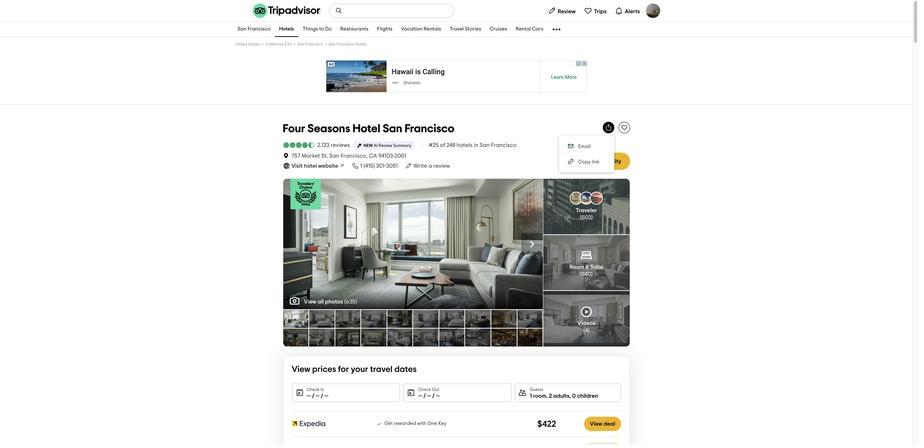 Task type: describe. For each thing, give the bounding box(es) containing it.
vacation
[[402, 27, 423, 32]]

search image
[[335, 7, 343, 14]]

room
[[570, 265, 585, 270]]

hotel
[[353, 123, 381, 135]]

san francisco hotels
[[329, 42, 367, 46]]

2 , from the left
[[570, 394, 571, 400]]

301-
[[376, 163, 386, 169]]

market
[[302, 153, 320, 159]]

0 vertical spatial review
[[558, 8, 576, 14]]

2,123 reviews
[[317, 143, 350, 148]]

francisco up #25
[[405, 123, 455, 135]]

francisco down things to do link on the top left
[[305, 42, 323, 46]]

travelers' choice 2023 winner image
[[291, 179, 321, 210]]

view deal
[[590, 422, 616, 428]]

one
[[428, 422, 438, 427]]

3 / from the left
[[424, 394, 426, 400]]

website
[[319, 163, 338, 169]]

240
[[582, 272, 592, 277]]

4 — from the left
[[419, 394, 423, 400]]

visit
[[292, 163, 303, 169]]

2,123
[[317, 143, 330, 148]]

states
[[248, 42, 260, 46]]

757
[[292, 153, 301, 159]]

flights
[[377, 27, 393, 32]]

6 — from the left
[[436, 394, 440, 400]]

alerts link
[[613, 4, 643, 18]]

california (ca) link
[[266, 42, 292, 46]]

check availability button
[[566, 153, 631, 170]]

vacation rentals
[[402, 27, 442, 32]]

of
[[440, 143, 446, 148]]

dates
[[395, 366, 417, 374]]

cars
[[533, 27, 544, 32]]

review
[[434, 163, 450, 169]]

availability
[[593, 159, 622, 164]]

view
[[417, 241, 431, 248]]

1 — from the left
[[307, 394, 311, 400]]

summary
[[394, 144, 412, 148]]

united states link
[[236, 42, 260, 46]]

2 — from the left
[[316, 394, 320, 400]]

view for view prices for your travel dates
[[292, 366, 311, 374]]

0
[[573, 394, 576, 400]]

vacation rentals link
[[397, 22, 446, 37]]

san up new ai review summary
[[383, 123, 403, 135]]

things
[[303, 27, 318, 32]]

1 (415) 301-3051 link
[[352, 162, 398, 170]]

travel stories link
[[446, 22, 486, 37]]

key
[[439, 422, 447, 427]]

st,
[[322, 153, 328, 159]]

photos
[[325, 299, 343, 305]]

seasons
[[308, 123, 351, 135]]

four seasons hotel san francisco
[[283, 123, 455, 135]]

) inside videos ( 4 )
[[589, 328, 590, 334]]

2001
[[395, 153, 407, 159]]

rental cars
[[516, 27, 544, 32]]

san right st,
[[329, 153, 340, 159]]

0 horizontal spatial san francisco link
[[234, 22, 275, 37]]

restaurants
[[341, 27, 369, 32]]

635
[[346, 299, 356, 305]]

) right photos
[[356, 299, 357, 305]]

san right (ca) on the left top
[[298, 42, 305, 46]]

guests 1 room , 2 adults , 0 children
[[530, 388, 599, 400]]

hotels inside hotels link
[[279, 27, 294, 32]]

(415)
[[364, 163, 375, 169]]

do
[[326, 27, 332, 32]]

check in — / — / —
[[307, 388, 329, 400]]

review link
[[546, 4, 579, 18]]

503
[[582, 215, 592, 221]]

deal
[[604, 422, 616, 428]]

view prices for your travel dates
[[292, 366, 417, 374]]

travel stories
[[450, 27, 482, 32]]

videos ( 4 )
[[578, 321, 596, 334]]

hotels link
[[275, 22, 299, 37]]

room
[[534, 394, 547, 400]]

save to a trip image
[[621, 124, 628, 131]]

francisco right in
[[491, 143, 517, 148]]

adults
[[554, 394, 570, 400]]

1 vertical spatial san francisco link
[[298, 42, 323, 46]]

write a review link
[[405, 162, 450, 170]]

california
[[266, 42, 284, 46]]

view all photos ( 635 )
[[304, 299, 357, 305]]

san francisco hotels link
[[329, 42, 367, 46]]

view for view all photos ( 635 )
[[304, 299, 317, 305]]

94103-
[[379, 153, 395, 159]]

$422
[[538, 421, 557, 429]]

check for check out — / — / —
[[419, 388, 431, 392]]

share image
[[605, 124, 613, 131]]

rental cars link
[[512, 22, 548, 37]]

rentals
[[424, 27, 442, 32]]

new ai review summary
[[364, 144, 412, 148]]

francisco,
[[341, 153, 368, 159]]

children
[[578, 394, 599, 400]]

4
[[585, 328, 589, 334]]

san right in
[[480, 143, 490, 148]]

videos
[[578, 321, 596, 327]]

united
[[236, 42, 248, 46]]



Task type: vqa. For each thing, say whether or not it's contained in the screenshot.
room
yes



Task type: locate. For each thing, give the bounding box(es) containing it.
hotel
[[304, 163, 317, 169]]

(ca)
[[284, 42, 292, 46]]

view left deal in the bottom of the page
[[590, 422, 603, 428]]

check availability
[[575, 159, 622, 164]]

alerts
[[625, 8, 641, 14]]

full view
[[404, 241, 431, 248]]

traveler
[[576, 208, 598, 214]]

1 horizontal spatial review
[[558, 8, 576, 14]]

2 vertical spatial view
[[590, 422, 603, 428]]

#25 of 248 hotels in san francisco link
[[429, 141, 517, 149]]

1
[[361, 163, 363, 169], [530, 394, 532, 400]]

2 / from the left
[[321, 394, 323, 400]]

san francisco up states
[[238, 27, 271, 32]]

full
[[404, 241, 415, 248]]

traveler ( 503 )
[[576, 208, 598, 221]]

1 horizontal spatial ,
[[570, 394, 571, 400]]

5 — from the left
[[427, 394, 431, 400]]

new
[[364, 144, 373, 148]]

1 inside guests 1 room , 2 adults , 0 children
[[530, 394, 532, 400]]

0 horizontal spatial hotels
[[279, 27, 294, 32]]

san down do
[[329, 42, 336, 46]]

0 vertical spatial 1
[[361, 163, 363, 169]]

san francisco link up states
[[234, 22, 275, 37]]

for
[[338, 366, 349, 374]]

review left trips link
[[558, 8, 576, 14]]

view left prices
[[292, 366, 311, 374]]

ai
[[374, 144, 378, 148]]

0 horizontal spatial 1
[[361, 163, 363, 169]]

link
[[592, 160, 600, 165]]

view deal button
[[585, 417, 622, 432]]

4 / from the left
[[433, 394, 435, 400]]

248
[[447, 143, 456, 148]]

suite
[[591, 265, 604, 270]]

to
[[320, 27, 324, 32]]

email
[[579, 144, 591, 149]]

hotels
[[279, 27, 294, 32], [355, 42, 367, 46]]

ca
[[369, 153, 377, 159]]

in
[[474, 143, 479, 148]]

) down traveler
[[592, 215, 593, 221]]

advertisement region
[[326, 60, 587, 93]]

francisco
[[248, 27, 271, 32], [305, 42, 323, 46], [337, 42, 354, 46], [405, 123, 455, 135], [491, 143, 517, 148]]

things to do
[[303, 27, 332, 32]]

cruises
[[490, 27, 508, 32]]

0 vertical spatial hotels
[[279, 27, 294, 32]]

san up united
[[238, 27, 247, 32]]

1 , from the left
[[547, 394, 548, 400]]

hotels up (ca) on the left top
[[279, 27, 294, 32]]

) down videos
[[589, 328, 590, 334]]

757 market st, san francisco, ca 94103-2001
[[292, 153, 407, 159]]

( inside traveler ( 503 )
[[581, 215, 582, 221]]

1 down guests
[[530, 394, 532, 400]]

1 vertical spatial 1
[[530, 394, 532, 400]]

visit hotel website link
[[283, 162, 345, 170]]

( down room
[[581, 272, 582, 277]]

( right photos
[[345, 299, 346, 305]]

1 vertical spatial hotels
[[355, 42, 367, 46]]

#25
[[429, 143, 439, 148]]

&
[[586, 265, 590, 270]]

/ down prices
[[312, 394, 315, 400]]

1 vertical spatial san francisco
[[298, 42, 323, 46]]

check left link at the top right
[[575, 159, 592, 164]]

hotels
[[457, 143, 473, 148]]

copy link
[[579, 160, 600, 165]]

1 (415) 301-3051
[[361, 163, 398, 169]]

/
[[312, 394, 315, 400], [321, 394, 323, 400], [424, 394, 426, 400], [433, 394, 435, 400]]

( down videos
[[584, 328, 585, 334]]

united states
[[236, 42, 260, 46]]

prices
[[312, 366, 337, 374]]

san francisco link
[[234, 22, 275, 37], [298, 42, 323, 46]]

2 horizontal spatial check
[[575, 159, 592, 164]]

#25 of 248 hotels in san francisco
[[429, 143, 517, 148]]

1 horizontal spatial hotels
[[355, 42, 367, 46]]

check inside check in — / — / —
[[307, 388, 320, 392]]

check for check in — / — / —
[[307, 388, 320, 392]]

0 horizontal spatial review
[[379, 144, 393, 148]]

0 vertical spatial view
[[304, 299, 317, 305]]

san francisco down things on the top
[[298, 42, 323, 46]]

check for check availability
[[575, 159, 592, 164]]

profile picture image
[[646, 4, 661, 18]]

4.5 of 5 bubbles image
[[283, 143, 315, 148]]

, left 0
[[570, 394, 571, 400]]

visit hotel website
[[292, 163, 338, 169]]

, left 2
[[547, 394, 548, 400]]

3 — from the left
[[325, 394, 329, 400]]

—
[[307, 394, 311, 400], [316, 394, 320, 400], [325, 394, 329, 400], [419, 394, 423, 400], [427, 394, 431, 400], [436, 394, 440, 400]]

view inside button
[[590, 422, 603, 428]]

get
[[385, 422, 393, 427]]

1 horizontal spatial check
[[419, 388, 431, 392]]

trips
[[595, 8, 607, 14]]

1 vertical spatial review
[[379, 144, 393, 148]]

check left in at the left
[[307, 388, 320, 392]]

( inside videos ( 4 )
[[584, 328, 585, 334]]

trips link
[[582, 4, 610, 18]]

/ down out
[[433, 394, 435, 400]]

write
[[414, 163, 428, 169]]

francisco down "restaurants" link
[[337, 42, 354, 46]]

2
[[550, 394, 553, 400]]

guests
[[530, 388, 544, 392]]

check inside button
[[575, 159, 592, 164]]

with
[[418, 422, 427, 427]]

flights link
[[373, 22, 397, 37]]

check out — / — / —
[[419, 388, 440, 400]]

/ up with
[[424, 394, 426, 400]]

0 vertical spatial san francisco
[[238, 27, 271, 32]]

stories
[[465, 27, 482, 32]]

a
[[429, 163, 433, 169]]

) down suite
[[592, 272, 593, 277]]

3051
[[386, 163, 398, 169]]

view left all
[[304, 299, 317, 305]]

review
[[558, 8, 576, 14], [379, 144, 393, 148]]

tripadvisor image
[[253, 4, 320, 18]]

) inside the room & suite ( 240 )
[[592, 272, 593, 277]]

your
[[351, 366, 369, 374]]

0 horizontal spatial check
[[307, 388, 320, 392]]

copy
[[579, 160, 591, 165]]

check inside check out — / — / —
[[419, 388, 431, 392]]

things to do link
[[299, 22, 336, 37]]

/ down in at the left
[[321, 394, 323, 400]]

1 / from the left
[[312, 394, 315, 400]]

1 horizontal spatial san francisco link
[[298, 42, 323, 46]]

review right ai on the top left of page
[[379, 144, 393, 148]]

cruises link
[[486, 22, 512, 37]]

rewarded
[[394, 422, 417, 427]]

francisco up states
[[248, 27, 271, 32]]

1 vertical spatial view
[[292, 366, 311, 374]]

0 horizontal spatial san francisco
[[238, 27, 271, 32]]

get rewarded with one key
[[385, 422, 447, 427]]

( inside the room & suite ( 240 )
[[581, 272, 582, 277]]

check left out
[[419, 388, 431, 392]]

hotels down "restaurants" link
[[355, 42, 367, 46]]

1 horizontal spatial 1
[[530, 394, 532, 400]]

travel
[[450, 27, 464, 32]]

None search field
[[330, 4, 454, 17]]

( down traveler
[[581, 215, 582, 221]]

four
[[283, 123, 306, 135]]

0 horizontal spatial ,
[[547, 394, 548, 400]]

california (ca)
[[266, 42, 292, 46]]

restaurants link
[[336, 22, 373, 37]]

san
[[238, 27, 247, 32], [298, 42, 305, 46], [329, 42, 336, 46], [383, 123, 403, 135], [480, 143, 490, 148], [329, 153, 340, 159]]

san francisco link down things on the top
[[298, 42, 323, 46]]

view for view deal
[[590, 422, 603, 428]]

1 horizontal spatial san francisco
[[298, 42, 323, 46]]

san francisco
[[238, 27, 271, 32], [298, 42, 323, 46]]

check
[[575, 159, 592, 164], [307, 388, 320, 392], [419, 388, 431, 392]]

1 left (415)
[[361, 163, 363, 169]]

) inside traveler ( 503 )
[[592, 215, 593, 221]]

0 vertical spatial san francisco link
[[234, 22, 275, 37]]



